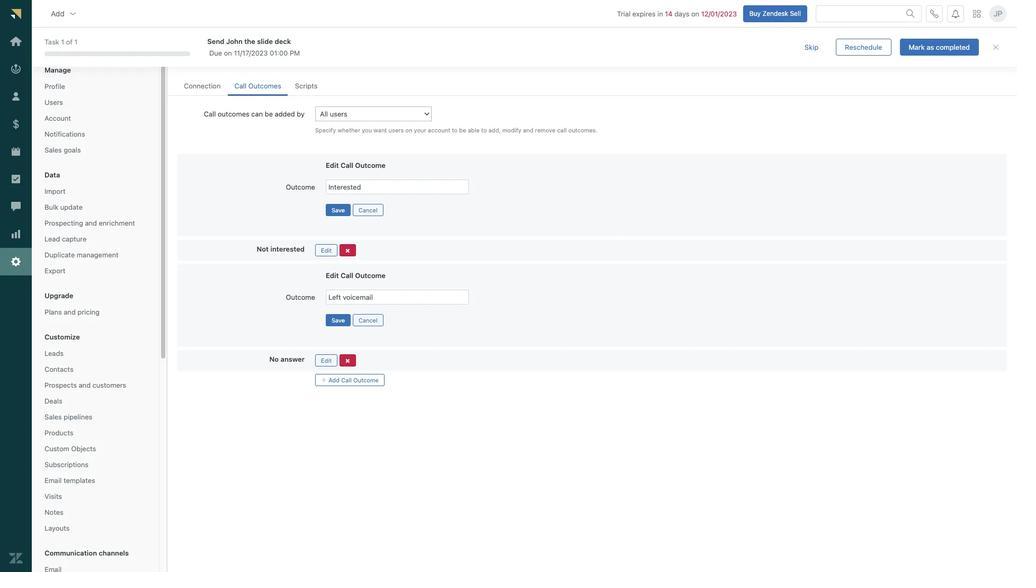 Task type: locate. For each thing, give the bounding box(es) containing it.
1 vertical spatial save
[[332, 317, 345, 324]]

trial expires in 14 days on 12/01/2023
[[618, 9, 737, 18]]

and up leads
[[211, 40, 232, 54]]

as
[[927, 43, 935, 51]]

add right add icon
[[329, 377, 340, 384]]

zendesk products image
[[974, 10, 981, 17]]

1
[[61, 38, 64, 46], [75, 38, 78, 46]]

on right days
[[692, 9, 700, 18]]

on inside send john the slide deck due on 11/17/2023 01:00 pm
[[224, 49, 232, 57]]

2 cancel from the top
[[359, 317, 378, 324]]

0 vertical spatial cancel
[[359, 207, 378, 214]]

your down voice
[[192, 57, 206, 66]]

duplicate management link
[[40, 248, 151, 262]]

prospecting
[[45, 219, 83, 227]]

0 vertical spatial edit call outcome
[[326, 161, 386, 170]]

buy zendesk sell
[[750, 9, 802, 17]]

and right plans
[[64, 308, 76, 316]]

sales left goals
[[45, 146, 62, 154]]

0 vertical spatial remove image
[[346, 248, 350, 254]]

outcome
[[355, 161, 386, 170], [286, 183, 315, 191], [355, 271, 386, 280], [286, 293, 315, 302], [354, 377, 379, 384]]

0 vertical spatial edit link
[[315, 244, 338, 256]]

modify
[[503, 127, 522, 134]]

2 horizontal spatial on
[[692, 9, 700, 18]]

add,
[[489, 127, 501, 134]]

cancel for second cancel 'button' from the top
[[359, 317, 378, 324]]

1 vertical spatial edit call outcome
[[326, 271, 386, 280]]

and down contacts link
[[79, 381, 91, 390]]

0 horizontal spatial to
[[452, 127, 458, 134]]

contacts
[[45, 365, 74, 374]]

leads
[[208, 57, 225, 66]]

specify whether you want users on your account to be able to add, modify and remove call outcomes.
[[315, 127, 598, 134]]

add left chevron down image
[[51, 9, 65, 18]]

export link
[[40, 264, 151, 278]]

subscriptions
[[45, 461, 89, 469]]

1 vertical spatial cancel
[[359, 317, 378, 324]]

2 vertical spatial on
[[406, 127, 413, 134]]

zendesk
[[763, 9, 789, 17]]

call outcomes
[[235, 82, 281, 90]]

None field
[[60, 40, 144, 49]]

0 vertical spatial cancel button
[[353, 204, 384, 216]]

expires
[[633, 9, 656, 18]]

to right account
[[452, 127, 458, 134]]

cancel for 1st cancel 'button'
[[359, 207, 378, 214]]

0 vertical spatial on
[[692, 9, 700, 18]]

trial
[[618, 9, 631, 18]]

1 vertical spatial sales
[[45, 413, 62, 421]]

1 remove image from the top
[[346, 248, 350, 254]]

users link
[[40, 95, 151, 109]]

slide
[[257, 37, 273, 45]]

management
[[77, 251, 119, 259]]

save button
[[326, 204, 351, 216], [326, 314, 351, 326]]

1 vertical spatial edit link
[[315, 355, 338, 367]]

1 edit link from the top
[[315, 244, 338, 256]]

send john the slide deck link
[[207, 36, 777, 46]]

be right can
[[265, 110, 273, 118]]

1 sales from the top
[[45, 146, 62, 154]]

layouts link
[[40, 522, 151, 536]]

manage
[[45, 66, 71, 74]]

remove image
[[346, 248, 350, 254], [346, 358, 350, 364]]

0 horizontal spatial 1
[[61, 38, 64, 46]]

1 vertical spatial your
[[414, 127, 427, 134]]

0 horizontal spatial add
[[51, 9, 65, 18]]

remove
[[535, 127, 556, 134]]

2 sales from the top
[[45, 413, 62, 421]]

sales pipelines link
[[40, 410, 151, 424]]

edit link for answer
[[315, 355, 338, 367]]

add call outcome
[[327, 377, 379, 384]]

save
[[332, 207, 345, 214], [332, 317, 345, 324]]

lead
[[45, 235, 60, 243]]

leads link
[[40, 347, 151, 361]]

days
[[675, 9, 690, 18]]

remove image for no answer
[[346, 358, 350, 364]]

2 to from the left
[[482, 127, 487, 134]]

1 save button from the top
[[326, 204, 351, 216]]

edit call outcome down whether
[[326, 161, 386, 170]]

outcome inside button
[[354, 377, 379, 384]]

1 1 from the left
[[61, 38, 64, 46]]

the
[[245, 37, 255, 45]]

prospects and customers
[[45, 381, 126, 390]]

be
[[265, 110, 273, 118], [460, 127, 467, 134]]

add for add call outcome
[[329, 377, 340, 384]]

users
[[45, 98, 63, 107]]

plans
[[45, 308, 62, 316]]

interested
[[271, 245, 305, 253]]

your left account
[[414, 127, 427, 134]]

0 vertical spatial save button
[[326, 204, 351, 216]]

1 right of at the top of page
[[75, 38, 78, 46]]

by
[[297, 110, 305, 118]]

1 save from the top
[[332, 207, 345, 214]]

1 horizontal spatial on
[[406, 127, 413, 134]]

1 vertical spatial cancel button
[[353, 314, 384, 326]]

0 horizontal spatial be
[[265, 110, 273, 118]]

visits link
[[40, 490, 151, 504]]

call outcomes can be added by
[[204, 110, 305, 118]]

0 horizontal spatial on
[[224, 49, 232, 57]]

to right "able"
[[482, 127, 487, 134]]

reschedule
[[846, 43, 883, 51]]

sales down deals
[[45, 413, 62, 421]]

capture
[[62, 235, 87, 243]]

and down bulk update link
[[85, 219, 97, 227]]

1 cancel from the top
[[359, 207, 378, 214]]

call
[[178, 57, 190, 66], [235, 82, 247, 90], [204, 110, 216, 118], [341, 161, 354, 170], [341, 271, 354, 280], [341, 377, 352, 384]]

no
[[270, 355, 279, 364]]

completed
[[937, 43, 971, 51]]

save for save button associated with 1st cancel 'button'
[[332, 207, 345, 214]]

on right due in the top left of the page
[[224, 49, 232, 57]]

of
[[66, 38, 73, 46]]

Outcome text field
[[326, 290, 469, 305]]

sell.
[[313, 57, 327, 66]]

duplicate management
[[45, 251, 119, 259]]

edit call outcome
[[326, 161, 386, 170], [326, 271, 386, 280]]

prospects
[[45, 381, 77, 390]]

0 vertical spatial your
[[192, 57, 206, 66]]

add inside 'button'
[[51, 9, 65, 18]]

chevron down image
[[69, 9, 77, 18]]

task
[[45, 38, 59, 46]]

on for specify whether you want users on your account to be able to add, modify and remove call outcomes.
[[406, 127, 413, 134]]

sales inside the "sales pipelines" link
[[45, 413, 62, 421]]

and inside "link"
[[85, 219, 97, 227]]

and
[[211, 40, 232, 54], [227, 57, 239, 66], [524, 127, 534, 134], [85, 219, 97, 227], [64, 308, 76, 316], [79, 381, 91, 390]]

1 horizontal spatial 1
[[75, 38, 78, 46]]

want
[[374, 127, 387, 134]]

and for customers
[[79, 381, 91, 390]]

1 vertical spatial add
[[329, 377, 340, 384]]

1 left of at the top of page
[[61, 38, 64, 46]]

1 vertical spatial on
[[224, 49, 232, 57]]

and right leads
[[227, 57, 239, 66]]

and for enrichment
[[85, 219, 97, 227]]

upgrade
[[45, 292, 73, 300]]

leads
[[45, 349, 64, 358]]

2 save from the top
[[332, 317, 345, 324]]

skip
[[805, 43, 819, 51]]

None text field
[[326, 180, 469, 194]]

on right users
[[406, 127, 413, 134]]

objects
[[71, 445, 96, 453]]

deals
[[45, 397, 62, 406]]

11/17/2023
[[234, 49, 268, 57]]

your
[[192, 57, 206, 66], [414, 127, 427, 134]]

0 vertical spatial add
[[51, 9, 65, 18]]

edit link right the interested
[[315, 244, 338, 256]]

bell image
[[952, 9, 961, 18]]

2 save button from the top
[[326, 314, 351, 326]]

1 edit call outcome from the top
[[326, 161, 386, 170]]

add
[[51, 9, 65, 18], [329, 377, 340, 384]]

custom objects link
[[40, 442, 151, 456]]

1 vertical spatial save button
[[326, 314, 351, 326]]

call outcomes link
[[228, 77, 288, 96]]

cancel image
[[992, 43, 1001, 51]]

0 vertical spatial sales
[[45, 146, 62, 154]]

custom
[[45, 445, 69, 453]]

mark
[[909, 43, 925, 51]]

layouts
[[45, 524, 70, 533]]

sales inside sales goals 'link'
[[45, 146, 62, 154]]

add for add
[[51, 9, 65, 18]]

1 horizontal spatial add
[[329, 377, 340, 384]]

be left "able"
[[460, 127, 467, 134]]

1 to from the left
[[452, 127, 458, 134]]

0 horizontal spatial your
[[192, 57, 206, 66]]

2 remove image from the top
[[346, 358, 350, 364]]

0 vertical spatial save
[[332, 207, 345, 214]]

edit call outcome up 'outcome' text box
[[326, 271, 386, 280]]

2 edit link from the top
[[315, 355, 338, 367]]

edit link up add icon
[[315, 355, 338, 367]]

1 horizontal spatial to
[[482, 127, 487, 134]]

deck
[[275, 37, 291, 45]]

specify
[[315, 127, 336, 134]]

plans and pricing link
[[40, 305, 151, 319]]

notifications link
[[40, 127, 151, 141]]

connection link
[[178, 77, 227, 96]]

voice
[[178, 40, 208, 54]]

add inside button
[[329, 377, 340, 384]]

cancel button
[[353, 204, 384, 216], [353, 314, 384, 326]]

mark as completed
[[909, 43, 971, 51]]

1 horizontal spatial be
[[460, 127, 467, 134]]

pricing
[[78, 308, 100, 316]]

search image
[[907, 9, 916, 18]]

sales goals link
[[40, 143, 151, 157]]

1 vertical spatial remove image
[[346, 358, 350, 364]]

prospecting and enrichment link
[[40, 216, 151, 230]]



Task type: vqa. For each thing, say whether or not it's contained in the screenshot.
Assigned
no



Task type: describe. For each thing, give the bounding box(es) containing it.
and for text
[[211, 40, 232, 54]]

add image
[[321, 377, 327, 383]]

update
[[60, 203, 83, 212]]

bulk update link
[[40, 200, 151, 214]]

john
[[226, 37, 243, 45]]

your inside voice and text call your leads and contacts directly from sell. learn about
[[192, 57, 206, 66]]

users
[[389, 127, 404, 134]]

visits
[[45, 492, 62, 501]]

14
[[665, 9, 673, 18]]

on for trial expires in 14 days on 12/01/2023
[[692, 9, 700, 18]]

and right modify
[[524, 127, 534, 134]]

products link
[[40, 426, 151, 440]]

added
[[275, 110, 295, 118]]

about
[[348, 57, 367, 66]]

no answer
[[270, 355, 305, 364]]

custom objects
[[45, 445, 96, 453]]

outcomes
[[249, 82, 281, 90]]

duplicate
[[45, 251, 75, 259]]

pipelines
[[64, 413, 92, 421]]

contacts link
[[40, 363, 151, 376]]

send
[[207, 37, 225, 45]]

import link
[[40, 184, 151, 198]]

reschedule button
[[837, 39, 892, 56]]

contacts
[[240, 57, 268, 66]]

save for second cancel 'button' from the top's save button
[[332, 317, 345, 324]]

save button for 1st cancel 'button'
[[326, 204, 351, 216]]

customers
[[93, 381, 126, 390]]

prospecting and enrichment
[[45, 219, 135, 227]]

lead capture
[[45, 235, 87, 243]]

calls image
[[931, 9, 939, 18]]

plans and pricing
[[45, 308, 100, 316]]

account link
[[40, 111, 151, 125]]

sales goals
[[45, 146, 81, 154]]

sales for sales goals
[[45, 146, 62, 154]]

1 cancel button from the top
[[353, 204, 384, 216]]

call inside voice and text call your leads and contacts directly from sell. learn about
[[178, 57, 190, 66]]

12/01/2023
[[702, 9, 737, 18]]

1 vertical spatial be
[[460, 127, 467, 134]]

scripts link
[[289, 77, 324, 96]]

learn
[[329, 57, 347, 66]]

scripts
[[295, 82, 318, 90]]

export
[[45, 267, 65, 275]]

not interested
[[257, 245, 305, 253]]

add call outcome button
[[315, 374, 385, 386]]

2 cancel button from the top
[[353, 314, 384, 326]]

whether
[[338, 127, 361, 134]]

sales pipelines
[[45, 413, 92, 421]]

sales for sales pipelines
[[45, 413, 62, 421]]

and for pricing
[[64, 308, 76, 316]]

connection
[[184, 82, 221, 90]]

bulk
[[45, 203, 58, 212]]

voice and text call your leads and contacts directly from sell. learn about
[[178, 40, 369, 66]]

notifications
[[45, 130, 85, 138]]

edit link for interested
[[315, 244, 338, 256]]

account
[[428, 127, 451, 134]]

notes
[[45, 508, 64, 517]]

call inside button
[[341, 377, 352, 384]]

bulk update
[[45, 203, 83, 212]]

01:00
[[270, 49, 288, 57]]

not
[[257, 245, 269, 253]]

save button for second cancel 'button' from the top
[[326, 314, 351, 326]]

due
[[209, 49, 222, 57]]

email
[[45, 477, 62, 485]]

pm
[[290, 49, 300, 57]]

enrichment
[[99, 219, 135, 227]]

skip button
[[796, 39, 828, 56]]

communication channels
[[45, 549, 129, 558]]

0 vertical spatial be
[[265, 110, 273, 118]]

email templates link
[[40, 474, 151, 488]]

email templates
[[45, 477, 95, 485]]

sell
[[791, 9, 802, 17]]

2 1 from the left
[[75, 38, 78, 46]]

in
[[658, 9, 664, 18]]

prospects and customers link
[[40, 379, 151, 392]]

from
[[296, 57, 311, 66]]

can
[[251, 110, 263, 118]]

products
[[45, 429, 73, 437]]

jp button
[[990, 5, 1007, 22]]

2 edit call outcome from the top
[[326, 271, 386, 280]]

call
[[558, 127, 567, 134]]

buy zendesk sell button
[[744, 5, 808, 22]]

1 horizontal spatial your
[[414, 127, 427, 134]]

remove image for not interested
[[346, 248, 350, 254]]

buy
[[750, 9, 761, 17]]

profile
[[45, 82, 65, 91]]

subscriptions link
[[40, 458, 151, 472]]

outcomes
[[218, 110, 250, 118]]

goals
[[64, 146, 81, 154]]

zendesk image
[[9, 552, 23, 566]]



